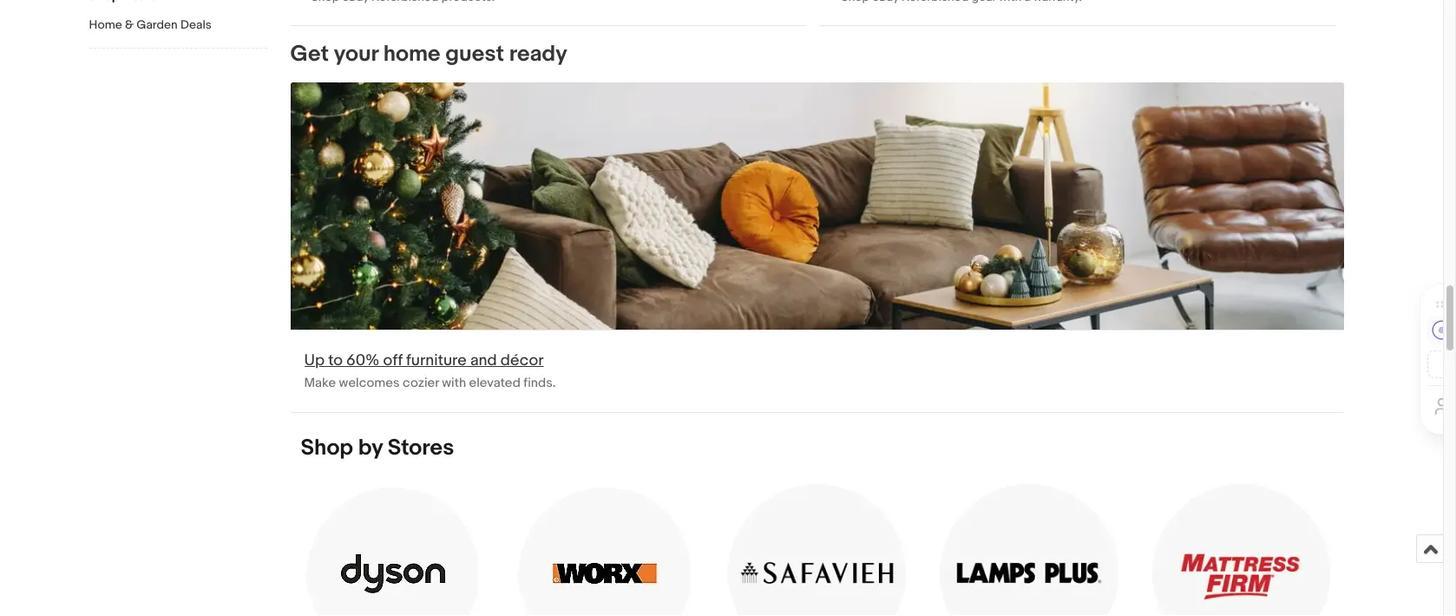 Task type: locate. For each thing, give the bounding box(es) containing it.
&
[[125, 17, 134, 32]]

home
[[89, 17, 122, 32]]

to
[[328, 351, 343, 371]]

shop
[[301, 435, 353, 462]]

your
[[334, 40, 378, 67]]

None text field
[[290, 0, 807, 25], [821, 0, 1337, 25], [290, 82, 1344, 412], [290, 0, 807, 25], [821, 0, 1337, 25], [290, 82, 1344, 412]]

up to 60% off furniture and décor make welcomes cozier with elevated finds.
[[304, 351, 556, 391]]

get
[[290, 40, 329, 67]]

décor
[[501, 351, 544, 371]]

garden
[[136, 17, 178, 32]]

elevated
[[469, 375, 521, 391]]

guest
[[446, 40, 504, 67]]

stores
[[388, 435, 454, 462]]

with
[[442, 375, 466, 391]]

and
[[470, 351, 497, 371]]



Task type: vqa. For each thing, say whether or not it's contained in the screenshot.
2nd our
no



Task type: describe. For each thing, give the bounding box(es) containing it.
furniture
[[406, 351, 467, 371]]

ready
[[509, 40, 567, 67]]

up
[[304, 351, 325, 371]]

cozier
[[403, 375, 439, 391]]

shop by stores
[[301, 435, 454, 462]]

get your home guest ready
[[290, 40, 567, 67]]

60%
[[346, 351, 380, 371]]

finds.
[[524, 375, 556, 391]]

welcomes
[[339, 375, 400, 391]]

by
[[358, 435, 383, 462]]

deals
[[180, 17, 212, 32]]

home & garden deals
[[89, 17, 212, 32]]

off
[[383, 351, 403, 371]]

home
[[383, 40, 441, 67]]

make
[[304, 375, 336, 391]]

home & garden deals link
[[89, 17, 267, 34]]



